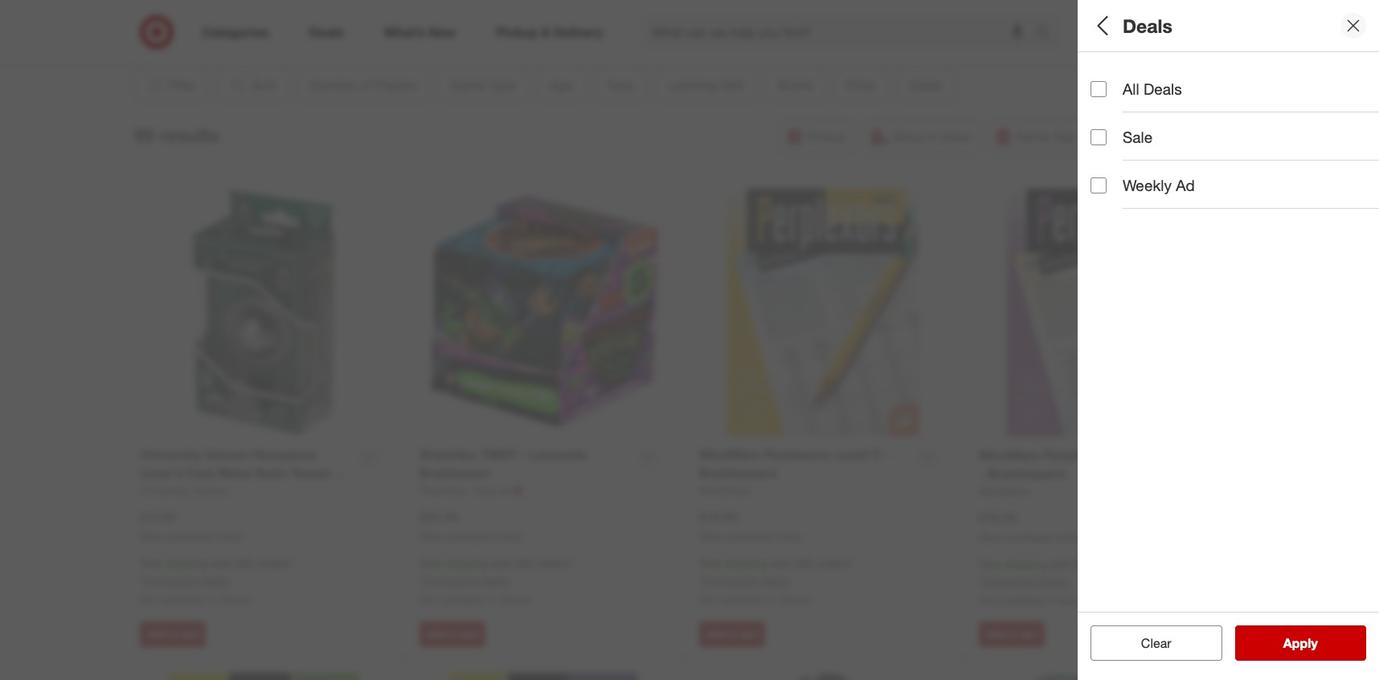 Task type: describe. For each thing, give the bounding box(es) containing it.
clear for clear
[[1141, 636, 1172, 652]]

when inside $14.87 when purchased online
[[140, 531, 165, 543]]

adult
[[1120, 196, 1146, 210]]

sale
[[1123, 128, 1153, 146]]

1;
[[1091, 84, 1100, 98]]

online inside $14.87 when purchased online
[[216, 531, 242, 543]]

of
[[1153, 63, 1168, 82]]

clear all
[[1133, 636, 1180, 652]]

1 horizontal spatial $16.95 when purchased online
[[979, 510, 1081, 544]]

advertisement region
[[201, 0, 1166, 38]]

Weekly Ad checkbox
[[1091, 178, 1107, 194]]

$25.99 when purchased online
[[420, 509, 522, 543]]

games
[[1218, 140, 1254, 154]]

all deals
[[1123, 80, 1182, 98]]

apply
[[1284, 636, 1318, 652]]

purchased inside $14.87 when purchased online
[[168, 531, 214, 543]]

number of players 1; 2
[[1091, 63, 1225, 98]]

0 horizontal spatial $16.95 when purchased online
[[699, 509, 802, 543]]

players
[[1172, 63, 1225, 82]]

see results button
[[1235, 626, 1367, 662]]

Sale checkbox
[[1091, 129, 1107, 145]]

all for all deals
[[1123, 80, 1140, 98]]

all filters
[[1091, 14, 1168, 37]]

$25.99
[[420, 509, 458, 526]]

clear button
[[1091, 626, 1222, 662]]

deals dialog
[[1078, 0, 1380, 681]]

see results
[[1267, 636, 1335, 652]]

number
[[1091, 63, 1149, 82]]

creative
[[1173, 140, 1214, 154]]

2
[[1103, 84, 1110, 98]]

results for 99 results
[[160, 123, 219, 146]]

1 vertical spatial deals
[[1144, 80, 1182, 98]]

What can we help you find? suggestions appear below search field
[[643, 14, 1040, 50]]

99 results
[[134, 123, 219, 146]]

purchased inside $25.99 when purchased online
[[447, 531, 493, 543]]

ad
[[1176, 176, 1195, 195]]

sponsored
[[1119, 38, 1166, 51]]

1 horizontal spatial $16.95
[[979, 510, 1018, 526]]

clear all button
[[1091, 626, 1222, 662]]

All Deals checkbox
[[1091, 81, 1107, 97]]

99
[[134, 123, 154, 146]]



Task type: vqa. For each thing, say whether or not it's contained in the screenshot.
topmost reg
no



Task type: locate. For each thing, give the bounding box(es) containing it.
all for all filters
[[1091, 14, 1113, 37]]

clear inside all filters dialog
[[1133, 636, 1164, 652]]

not
[[140, 593, 158, 607], [420, 593, 438, 607], [699, 593, 718, 607], [979, 594, 997, 608]]

clear inside deals dialog
[[1141, 636, 1172, 652]]

1 clear from the left
[[1133, 636, 1164, 652]]

$14.87 when purchased online
[[140, 509, 242, 543]]

game type classic games; creative games
[[1091, 119, 1254, 154]]

weekly
[[1123, 176, 1172, 195]]

results
[[160, 123, 219, 146], [1294, 636, 1335, 652]]

results inside button
[[1294, 636, 1335, 652]]

all left filters
[[1091, 14, 1113, 37]]

filters
[[1118, 14, 1168, 37]]

exclusions
[[144, 574, 198, 588], [424, 574, 477, 588], [703, 574, 757, 588], [983, 575, 1037, 589]]

1 vertical spatial all
[[1123, 80, 1140, 98]]

when
[[140, 531, 165, 543], [420, 531, 445, 543], [699, 531, 724, 543], [979, 532, 1004, 544]]

0 horizontal spatial $16.95
[[699, 509, 738, 526]]

games;
[[1131, 140, 1170, 154]]

0 horizontal spatial all
[[1091, 14, 1113, 37]]

1 horizontal spatial all
[[1123, 80, 1140, 98]]

search button
[[1029, 14, 1068, 53]]

$35
[[235, 557, 253, 571], [515, 557, 533, 571], [795, 557, 813, 571], [1075, 558, 1093, 572]]

0 horizontal spatial results
[[160, 123, 219, 146]]

0 vertical spatial all
[[1091, 14, 1113, 37]]

0 vertical spatial deals
[[1123, 14, 1173, 37]]

with
[[211, 557, 232, 571], [491, 557, 512, 571], [771, 557, 792, 571], [1051, 558, 1072, 572]]

age kids; adult
[[1091, 176, 1146, 210]]

free shipping with $35 orders* * exclusions apply. not available in stores
[[140, 557, 293, 607], [420, 557, 573, 607], [699, 557, 853, 607], [979, 558, 1132, 608]]

weekly ad
[[1123, 176, 1195, 195]]

kids;
[[1091, 196, 1116, 210]]

exclusions apply. button
[[144, 573, 231, 589], [424, 573, 511, 589], [703, 573, 791, 589], [983, 574, 1070, 590]]

online inside $25.99 when purchased online
[[496, 531, 522, 543]]

$14.87
[[140, 509, 178, 526]]

all right '2'
[[1123, 80, 1140, 98]]

in
[[208, 593, 217, 607], [488, 593, 496, 607], [767, 593, 776, 607], [1047, 594, 1056, 608]]

classic
[[1091, 140, 1127, 154]]

all
[[1091, 14, 1113, 37], [1123, 80, 1140, 98]]

apply button
[[1235, 626, 1367, 662]]

purchased
[[168, 531, 214, 543], [447, 531, 493, 543], [727, 531, 773, 543], [1007, 532, 1053, 544]]

deals
[[1123, 14, 1173, 37], [1144, 80, 1182, 98]]

0 vertical spatial results
[[160, 123, 219, 146]]

deals up the sponsored
[[1123, 14, 1173, 37]]

all inside deals dialog
[[1123, 80, 1140, 98]]

results for see results
[[1294, 636, 1335, 652]]

apply.
[[201, 574, 231, 588], [481, 574, 511, 588], [760, 574, 791, 588], [1040, 575, 1070, 589]]

all
[[1167, 636, 1180, 652]]

results right 99
[[160, 123, 219, 146]]

clear for clear all
[[1133, 636, 1164, 652]]

1 horizontal spatial results
[[1294, 636, 1335, 652]]

all filters dialog
[[1078, 0, 1380, 681]]

when inside $25.99 when purchased online
[[420, 531, 445, 543]]

available
[[161, 593, 205, 607], [441, 593, 484, 607], [721, 593, 764, 607], [1000, 594, 1044, 608]]

age
[[1091, 176, 1119, 194]]

all inside dialog
[[1091, 14, 1113, 37]]

free
[[140, 557, 162, 571], [420, 557, 442, 571], [699, 557, 722, 571], [979, 558, 1002, 572]]

2 clear from the left
[[1141, 636, 1172, 652]]

orders*
[[257, 557, 293, 571], [536, 557, 573, 571], [816, 557, 853, 571], [1096, 558, 1132, 572]]

$16.95
[[699, 509, 738, 526], [979, 510, 1018, 526]]

search
[[1029, 25, 1068, 41]]

deals up type
[[1144, 80, 1182, 98]]

clear
[[1133, 636, 1164, 652], [1141, 636, 1172, 652]]

1 vertical spatial results
[[1294, 636, 1335, 652]]

type
[[1138, 119, 1172, 138]]

see
[[1267, 636, 1290, 652]]

online
[[216, 531, 242, 543], [496, 531, 522, 543], [776, 531, 802, 543], [1056, 532, 1081, 544]]

game
[[1091, 119, 1134, 138]]

stores
[[220, 593, 251, 607], [499, 593, 531, 607], [779, 593, 810, 607], [1059, 594, 1090, 608]]

shipping
[[165, 557, 208, 571], [445, 557, 488, 571], [725, 557, 768, 571], [1005, 558, 1048, 572]]

results right see
[[1294, 636, 1335, 652]]

*
[[140, 574, 144, 588], [420, 574, 424, 588], [699, 574, 703, 588], [979, 575, 983, 589]]

$16.95 when purchased online
[[699, 509, 802, 543], [979, 510, 1081, 544]]



